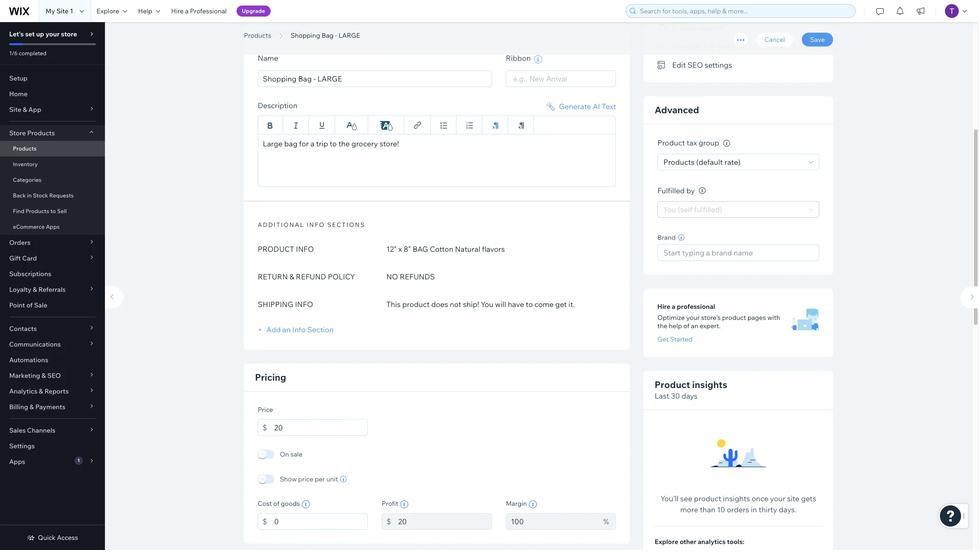 Task type: describe. For each thing, give the bounding box(es) containing it.
site & app
[[9, 105, 41, 114]]

1 vertical spatial apps
[[9, 458, 25, 466]]

communications button
[[0, 337, 105, 352]]

subscriptions link
[[0, 266, 105, 282]]

app
[[28, 105, 41, 114]]

generate ai text
[[559, 102, 616, 111]]

seo inside dropdown button
[[47, 372, 61, 380]]

1/6 completed
[[9, 50, 47, 57]]

professional
[[190, 7, 227, 15]]

hire for hire a professional
[[171, 7, 184, 15]]

this
[[704, 42, 716, 51]]

on
[[280, 450, 289, 458]]

point of sale link
[[0, 298, 105, 313]]

explore for explore
[[97, 7, 119, 15]]

create coupon button
[[658, 21, 723, 34]]

inventory
[[13, 161, 38, 168]]

promote this product button
[[658, 40, 745, 53]]

insights inside product insights last 30 days
[[693, 379, 728, 391]]

additional info sections
[[258, 221, 366, 228]]

seo settings image
[[658, 61, 667, 69]]

Start typing a brand name field
[[661, 245, 817, 261]]

inventory link
[[0, 157, 105, 172]]

ecommerce
[[13, 223, 45, 230]]

in inside sidebar element
[[27, 192, 32, 199]]

ship!
[[463, 300, 479, 309]]

info tooltip image for fulfilled by
[[699, 188, 706, 195]]

expert.
[[700, 322, 721, 330]]

create coupon
[[673, 23, 723, 32]]

other
[[680, 538, 697, 546]]

once
[[752, 494, 769, 504]]

ribbon
[[506, 54, 533, 63]]

info tooltip image right group
[[724, 140, 730, 147]]

quick access
[[38, 534, 78, 542]]

add
[[267, 325, 281, 334]]

promote
[[673, 42, 702, 51]]

an inside the optimize your store's product pages with the help of an expert.
[[691, 322, 699, 330]]

1 horizontal spatial large
[[369, 20, 426, 41]]

bag
[[413, 244, 428, 254]]

group
[[699, 138, 720, 148]]

0 horizontal spatial -
[[335, 31, 337, 40]]

no refunds
[[387, 272, 435, 281]]

products (default rate)
[[664, 157, 741, 167]]

store
[[9, 129, 26, 137]]

1 horizontal spatial you
[[664, 205, 676, 214]]

10
[[717, 505, 726, 515]]

loyalty
[[9, 286, 31, 294]]

upgrade button
[[237, 6, 271, 17]]

your inside the optimize your store's product pages with the help of an expert.
[[687, 314, 700, 322]]

billing & payments button
[[0, 399, 105, 415]]

help
[[669, 322, 682, 330]]

set
[[25, 30, 35, 38]]

days
[[682, 392, 698, 401]]

section
[[307, 325, 334, 334]]

than
[[700, 505, 716, 515]]

products down upgrade button
[[244, 31, 271, 40]]

product
[[258, 244, 294, 254]]

explore other analytics tools:
[[655, 538, 745, 546]]

hire a professional
[[658, 303, 716, 311]]

sales channels button
[[0, 423, 105, 438]]

stock
[[33, 192, 48, 199]]

gift card
[[9, 254, 37, 263]]

sections
[[327, 221, 366, 228]]

ecommerce apps
[[13, 223, 60, 230]]

1 horizontal spatial products link
[[239, 31, 276, 40]]

Add a product name text field
[[258, 70, 492, 87]]

reports
[[45, 387, 69, 396]]

& for loyalty
[[33, 286, 37, 294]]

0 horizontal spatial 1
[[70, 7, 73, 15]]

back in stock requests
[[13, 192, 74, 199]]

with
[[768, 314, 781, 322]]

marketing
[[9, 372, 40, 380]]

rate)
[[725, 157, 741, 167]]

my site 1
[[46, 7, 73, 15]]

get started link
[[658, 335, 693, 344]]

does
[[431, 300, 448, 309]]

0 horizontal spatial large
[[339, 31, 360, 40]]

& for return
[[290, 272, 294, 281]]

get
[[658, 335, 669, 344]]

goods
[[281, 499, 300, 508]]

Select box search field
[[513, 71, 609, 86]]

automations link
[[0, 352, 105, 368]]

of for goods
[[273, 499, 280, 508]]

let's set up your store
[[9, 30, 77, 38]]

store!
[[380, 139, 399, 148]]

1/6
[[9, 50, 18, 57]]

info for product info
[[296, 244, 314, 254]]

optimize
[[658, 314, 685, 322]]

no
[[387, 272, 398, 281]]

cost
[[258, 499, 272, 508]]

of inside the optimize your store's product pages with the help of an expert.
[[684, 322, 690, 330]]

by
[[687, 186, 695, 195]]

a for hire a professional
[[185, 7, 189, 15]]

12"
[[387, 244, 397, 254]]

1 horizontal spatial -
[[360, 20, 366, 41]]

%
[[604, 517, 609, 526]]

the for grocery
[[339, 139, 350, 148]]

product for tax
[[658, 138, 685, 148]]

insights inside you'll see product insights once your site gets more than 10 orders in thirty days.
[[723, 494, 750, 504]]

a for hire a professional
[[672, 303, 676, 311]]

info for additional
[[307, 221, 325, 228]]

policy
[[328, 272, 355, 281]]

1 vertical spatial you
[[481, 300, 494, 309]]

$ down cost
[[263, 517, 267, 526]]

products up inventory on the left top of the page
[[13, 145, 37, 152]]

last
[[655, 392, 670, 401]]

it.
[[569, 300, 575, 309]]

your inside you'll see product insights once your site gets more than 10 orders in thirty days.
[[771, 494, 786, 504]]

gift card button
[[0, 251, 105, 266]]

return
[[258, 272, 288, 281]]

basic info
[[258, 30, 301, 37]]

create
[[673, 23, 696, 32]]

product inside button
[[718, 42, 745, 51]]

basic
[[258, 30, 281, 37]]

(self
[[678, 205, 693, 214]]

promote image
[[658, 43, 667, 51]]

cancel
[[765, 35, 785, 44]]

grocery
[[352, 139, 378, 148]]

0 horizontal spatial an
[[282, 325, 291, 334]]

find products to sell link
[[0, 204, 105, 219]]



Task type: locate. For each thing, give the bounding box(es) containing it.
marketing & seo
[[9, 372, 61, 380]]

explore left help at the left of the page
[[97, 7, 119, 15]]

1 vertical spatial in
[[751, 505, 757, 515]]

0 horizontal spatial the
[[339, 139, 350, 148]]

for
[[299, 139, 309, 148]]

your inside sidebar element
[[46, 30, 60, 38]]

1 vertical spatial to
[[50, 208, 56, 215]]

1 vertical spatial of
[[684, 322, 690, 330]]

the for help
[[658, 322, 668, 330]]

an left expert.
[[691, 322, 699, 330]]

an left info
[[282, 325, 291, 334]]

info down additional info sections at the left
[[296, 244, 314, 254]]

the inside false text field
[[339, 139, 350, 148]]

a right for
[[311, 139, 315, 148]]

shopping
[[244, 20, 322, 41], [291, 31, 320, 40]]

1 horizontal spatial of
[[273, 499, 280, 508]]

gift
[[9, 254, 21, 263]]

products down product tax group
[[664, 157, 695, 167]]

0 horizontal spatial explore
[[97, 7, 119, 15]]

product info
[[258, 244, 314, 254]]

0 vertical spatial apps
[[46, 223, 60, 230]]

products up ecommerce apps
[[26, 208, 49, 215]]

1 vertical spatial info
[[295, 300, 313, 309]]

billing & payments
[[9, 403, 65, 411]]

a up optimize at the bottom right of the page
[[672, 303, 676, 311]]

products inside dropdown button
[[27, 129, 55, 137]]

point
[[9, 301, 25, 309]]

marketing & seo button
[[0, 368, 105, 384]]

explore
[[97, 7, 119, 15], [655, 538, 679, 546]]

product inside you'll see product insights once your site gets more than 10 orders in thirty days.
[[694, 494, 722, 504]]

the inside the optimize your store's product pages with the help of an expert.
[[658, 322, 668, 330]]

access
[[57, 534, 78, 542]]

0 vertical spatial hire
[[171, 7, 184, 15]]

0 horizontal spatial a
[[185, 7, 189, 15]]

you left 'will'
[[481, 300, 494, 309]]

started
[[670, 335, 693, 344]]

a left professional
[[185, 7, 189, 15]]

2 horizontal spatial of
[[684, 322, 690, 330]]

large bag for a trip to the grocery store!
[[263, 139, 399, 148]]

quick access button
[[27, 534, 78, 542]]

& for marketing
[[42, 372, 46, 380]]

hire up optimize at the bottom right of the page
[[658, 303, 671, 311]]

hire
[[171, 7, 184, 15], [658, 303, 671, 311]]

& right billing
[[30, 403, 34, 411]]

product up 30
[[655, 379, 690, 391]]

edit
[[673, 60, 686, 70]]

site down home
[[9, 105, 21, 114]]

shipping
[[258, 300, 294, 309]]

the left help
[[658, 322, 668, 330]]

store's
[[701, 314, 721, 322]]

info for shipping info
[[295, 300, 313, 309]]

apps
[[46, 223, 60, 230], [9, 458, 25, 466]]

1 horizontal spatial your
[[687, 314, 700, 322]]

2 vertical spatial to
[[526, 300, 533, 309]]

tools:
[[727, 538, 745, 546]]

subscriptions
[[9, 270, 51, 278]]

$ down profit on the bottom left of the page
[[387, 517, 391, 526]]

back
[[13, 192, 26, 199]]

$ down price
[[263, 423, 267, 432]]

1 horizontal spatial info
[[307, 221, 325, 228]]

my
[[46, 7, 55, 15]]

coupon
[[697, 23, 723, 32]]

None text field
[[398, 513, 492, 530], [506, 513, 599, 530], [398, 513, 492, 530], [506, 513, 599, 530]]

product for insights
[[655, 379, 690, 391]]

site right my
[[56, 7, 69, 15]]

your down professional
[[687, 314, 700, 322]]

info tooltip image for profit
[[400, 500, 409, 509]]

days.
[[779, 505, 797, 515]]

of right cost
[[273, 499, 280, 508]]

0 horizontal spatial hire
[[171, 7, 184, 15]]

0 vertical spatial site
[[56, 7, 69, 15]]

the left grocery
[[339, 139, 350, 148]]

0 vertical spatial product
[[658, 138, 685, 148]]

0 vertical spatial products link
[[239, 31, 276, 40]]

& inside popup button
[[30, 403, 34, 411]]

1 vertical spatial explore
[[655, 538, 679, 546]]

you left (self
[[664, 205, 676, 214]]

explore for explore other analytics tools:
[[655, 538, 679, 546]]

0 vertical spatial to
[[330, 139, 337, 148]]

0 horizontal spatial site
[[9, 105, 21, 114]]

0 vertical spatial your
[[46, 30, 60, 38]]

shopping right the "basic"
[[291, 31, 320, 40]]

1 horizontal spatial in
[[751, 505, 757, 515]]

products link down upgrade button
[[239, 31, 276, 40]]

products right store
[[27, 129, 55, 137]]

2 vertical spatial a
[[672, 303, 676, 311]]

to right trip
[[330, 139, 337, 148]]

see
[[681, 494, 693, 504]]

apps down find products to sell link
[[46, 223, 60, 230]]

to inside sidebar element
[[50, 208, 56, 215]]

settings
[[9, 442, 35, 450]]

get
[[556, 300, 567, 309]]

pricing
[[255, 371, 286, 383]]

your right up at the top left of page
[[46, 30, 60, 38]]

of right help
[[684, 322, 690, 330]]

return & refund policy
[[258, 272, 355, 281]]

30
[[671, 392, 680, 401]]

0 horizontal spatial products link
[[0, 141, 105, 157]]

natural
[[455, 244, 481, 254]]

info tooltip image right profit on the bottom left of the page
[[400, 500, 409, 509]]

hire for hire a professional
[[658, 303, 671, 311]]

site inside dropdown button
[[9, 105, 21, 114]]

on sale
[[280, 450, 303, 458]]

1 horizontal spatial an
[[691, 322, 699, 330]]

2 horizontal spatial a
[[672, 303, 676, 311]]

text
[[602, 102, 616, 111]]

product
[[658, 138, 685, 148], [655, 379, 690, 391]]

0 horizontal spatial of
[[26, 301, 33, 309]]

info tooltip image for margin
[[529, 500, 537, 509]]

0 vertical spatial info
[[296, 244, 314, 254]]

to right have at right
[[526, 300, 533, 309]]

info tooltip image
[[724, 140, 730, 147], [699, 188, 706, 195], [302, 500, 310, 509], [400, 500, 409, 509], [529, 500, 537, 509]]

promote coupon image
[[658, 24, 667, 32]]

a inside text field
[[311, 139, 315, 148]]

0 vertical spatial in
[[27, 192, 32, 199]]

2 vertical spatial of
[[273, 499, 280, 508]]

& inside shopping bag - large form
[[290, 272, 294, 281]]

of left sale at the left of page
[[26, 301, 33, 309]]

analytics & reports
[[9, 387, 69, 396]]

& left reports
[[39, 387, 43, 396]]

& for billing
[[30, 403, 34, 411]]

explore left other
[[655, 538, 679, 546]]

info right the "basic"
[[283, 30, 301, 37]]

1 vertical spatial 1
[[77, 458, 80, 464]]

channels
[[27, 426, 55, 435]]

save
[[811, 35, 825, 44]]

0 horizontal spatial your
[[46, 30, 60, 38]]

1 vertical spatial seo
[[47, 372, 61, 380]]

add an info section link
[[258, 325, 334, 334]]

sidebar element
[[0, 22, 105, 550]]

get started
[[658, 335, 693, 344]]

insights up days
[[693, 379, 728, 391]]

info tooltip image for cost of goods
[[302, 500, 310, 509]]

0 horizontal spatial seo
[[47, 372, 61, 380]]

shopping bag - large form
[[100, 0, 980, 550]]

hire inside shopping bag - large form
[[658, 303, 671, 311]]

info
[[292, 325, 306, 334]]

profit
[[382, 499, 398, 508]]

1
[[70, 7, 73, 15], [77, 458, 80, 464]]

& up analytics & reports
[[42, 372, 46, 380]]

info left sections
[[307, 221, 325, 228]]

1 vertical spatial the
[[658, 322, 668, 330]]

product left tax
[[658, 138, 685, 148]]

categories
[[13, 176, 42, 183]]

site
[[56, 7, 69, 15], [9, 105, 21, 114]]

apps down settings at the left of the page
[[9, 458, 25, 466]]

product
[[718, 42, 745, 51], [402, 300, 430, 309], [722, 314, 746, 322], [694, 494, 722, 504]]

1 horizontal spatial to
[[330, 139, 337, 148]]

1 vertical spatial info
[[307, 221, 325, 228]]

1 inside sidebar element
[[77, 458, 80, 464]]

1 right my
[[70, 7, 73, 15]]

shipping info
[[258, 300, 313, 309]]

1 horizontal spatial a
[[311, 139, 315, 148]]

products link down the store products
[[0, 141, 105, 157]]

loyalty & referrals
[[9, 286, 66, 294]]

0 vertical spatial you
[[664, 205, 676, 214]]

explore inside shopping bag - large form
[[655, 538, 679, 546]]

& inside dropdown button
[[39, 387, 43, 396]]

info tooltip image right margin
[[529, 500, 537, 509]]

per
[[315, 475, 325, 483]]

in right back
[[27, 192, 32, 199]]

generate
[[559, 102, 591, 111]]

0 horizontal spatial to
[[50, 208, 56, 215]]

& for site
[[23, 105, 27, 114]]

1 vertical spatial product
[[655, 379, 690, 391]]

site & app button
[[0, 102, 105, 117]]

1 vertical spatial a
[[311, 139, 315, 148]]

0 vertical spatial explore
[[97, 7, 119, 15]]

1 horizontal spatial seo
[[688, 60, 703, 70]]

unit
[[327, 475, 338, 483]]

1 vertical spatial site
[[9, 105, 21, 114]]

additional
[[258, 221, 305, 228]]

advanced
[[655, 104, 699, 116]]

seo inside 'button'
[[688, 60, 703, 70]]

2 horizontal spatial to
[[526, 300, 533, 309]]

a
[[185, 7, 189, 15], [311, 139, 315, 148], [672, 303, 676, 311]]

ai
[[593, 102, 600, 111]]

0 vertical spatial seo
[[688, 60, 703, 70]]

12" x 8" bag  cotton  natural flavors
[[387, 244, 505, 254]]

0 horizontal spatial info
[[283, 30, 301, 37]]

fulfilled)
[[694, 205, 723, 214]]

seo down the automations link
[[47, 372, 61, 380]]

your up thirty
[[771, 494, 786, 504]]

& right loyalty
[[33, 286, 37, 294]]

an
[[691, 322, 699, 330], [282, 325, 291, 334]]

0 vertical spatial insights
[[693, 379, 728, 391]]

back in stock requests link
[[0, 188, 105, 204]]

optimize your store's product pages with the help of an expert.
[[658, 314, 781, 330]]

0 vertical spatial the
[[339, 139, 350, 148]]

fulfilled
[[658, 186, 685, 195]]

0 vertical spatial info
[[283, 30, 301, 37]]

0 vertical spatial 1
[[70, 7, 73, 15]]

0 horizontal spatial in
[[27, 192, 32, 199]]

1 horizontal spatial explore
[[655, 538, 679, 546]]

& left app
[[23, 105, 27, 114]]

2 vertical spatial your
[[771, 494, 786, 504]]

billing
[[9, 403, 28, 411]]

of for sale
[[26, 301, 33, 309]]

cost of goods
[[258, 499, 300, 508]]

& right return at the left
[[290, 272, 294, 281]]

large
[[263, 139, 283, 148]]

info tooltip image right by on the right top
[[699, 188, 706, 195]]

edit seo settings button
[[658, 58, 732, 72]]

of inside sidebar element
[[26, 301, 33, 309]]

1 vertical spatial insights
[[723, 494, 750, 504]]

sell
[[57, 208, 67, 215]]

in down "once"
[[751, 505, 757, 515]]

info for basic
[[283, 30, 301, 37]]

1 down the settings link on the bottom left
[[77, 458, 80, 464]]

0 vertical spatial a
[[185, 7, 189, 15]]

insights up orders
[[723, 494, 750, 504]]

site
[[788, 494, 800, 504]]

Search for tools, apps, help & more... field
[[637, 5, 853, 18]]

1 horizontal spatial 1
[[77, 458, 80, 464]]

point of sale
[[9, 301, 47, 309]]

shopping up name
[[244, 20, 322, 41]]

name
[[258, 54, 278, 63]]

gets
[[802, 494, 817, 504]]

in inside you'll see product insights once your site gets more than 10 orders in thirty days.
[[751, 505, 757, 515]]

store products
[[9, 129, 55, 137]]

0 horizontal spatial you
[[481, 300, 494, 309]]

1 horizontal spatial apps
[[46, 223, 60, 230]]

false text field
[[258, 134, 616, 187]]

None text field
[[274, 419, 368, 436], [274, 513, 368, 530], [274, 419, 368, 436], [274, 513, 368, 530]]

generate ai text button
[[545, 101, 616, 112]]

seo right edit
[[688, 60, 703, 70]]

0 horizontal spatial apps
[[9, 458, 25, 466]]

analytics
[[698, 538, 726, 546]]

sale
[[291, 450, 303, 458]]

hire right help button
[[171, 7, 184, 15]]

info
[[283, 30, 301, 37], [307, 221, 325, 228]]

product inside product insights last 30 days
[[655, 379, 690, 391]]

1 vertical spatial your
[[687, 314, 700, 322]]

1 horizontal spatial site
[[56, 7, 69, 15]]

1 horizontal spatial the
[[658, 322, 668, 330]]

info up add an info section
[[295, 300, 313, 309]]

0 vertical spatial of
[[26, 301, 33, 309]]

$ for on sale
[[263, 423, 267, 432]]

referrals
[[38, 286, 66, 294]]

1 horizontal spatial hire
[[658, 303, 671, 311]]

1 vertical spatial products link
[[0, 141, 105, 157]]

more
[[681, 505, 699, 515]]

2 horizontal spatial your
[[771, 494, 786, 504]]

$ for %
[[387, 517, 391, 526]]

1 vertical spatial hire
[[658, 303, 671, 311]]

show price per unit
[[280, 475, 338, 483]]

description
[[258, 101, 298, 110]]

info tooltip image right the "goods"
[[302, 500, 310, 509]]

to left sell
[[50, 208, 56, 215]]

find products to sell
[[13, 208, 67, 215]]

product inside the optimize your store's product pages with the help of an expert.
[[722, 314, 746, 322]]

& for analytics
[[39, 387, 43, 396]]

to inside false text field
[[330, 139, 337, 148]]



Task type: vqa. For each thing, say whether or not it's contained in the screenshot.


